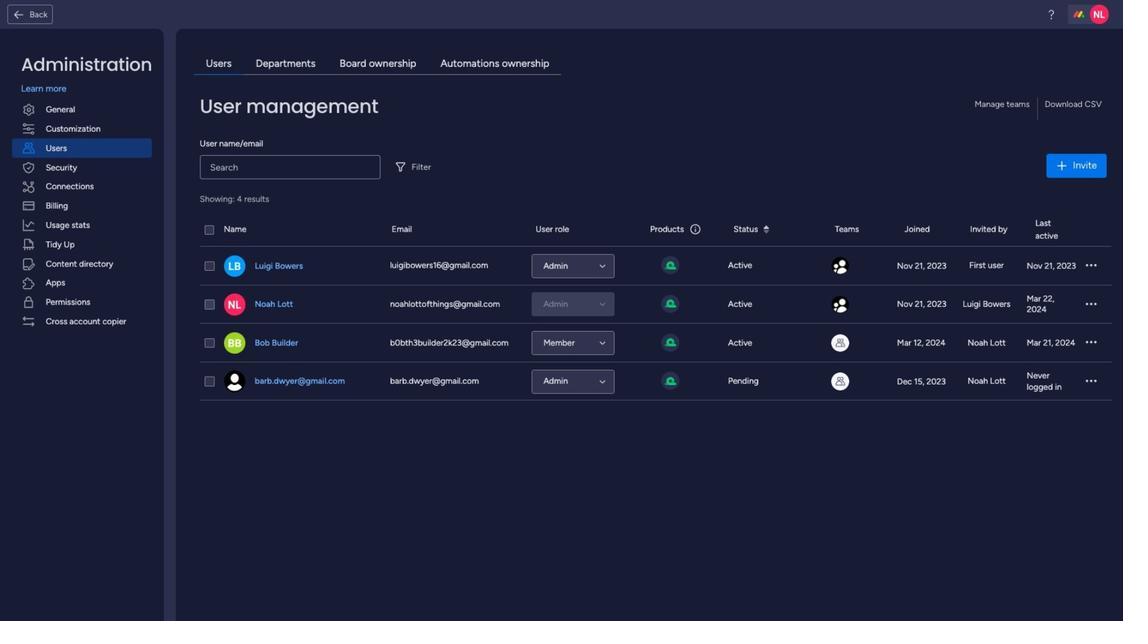 Task type: describe. For each thing, give the bounding box(es) containing it.
help image
[[1045, 8, 1057, 20]]

luigi bowers image
[[224, 256, 246, 277]]

noah lott image
[[1090, 5, 1109, 24]]

barb.dwyer@gmail.com image
[[224, 371, 246, 393]]

v2 ellipsis image for barb.dwyer@gmail.com image
[[1086, 376, 1097, 388]]

v2 ellipsis image for 4th row
[[1086, 338, 1097, 349]]

4 row from the top
[[200, 324, 1112, 363]]

add or edit team image for v2 ellipsis icon related to 4th row
[[831, 334, 849, 352]]

2 row from the top
[[200, 247, 1112, 286]]

add or edit team image for v2 ellipsis icon corresponding to 3rd row from the top of the page
[[831, 296, 849, 314]]

add or edit team image
[[831, 373, 849, 391]]

v2 ellipsis image for luigi bowers image
[[1086, 261, 1097, 272]]

Search text field
[[200, 155, 380, 179]]

1 row from the top
[[200, 213, 1112, 247]]



Task type: vqa. For each thing, say whether or not it's contained in the screenshot.
the more in Learn more button
no



Task type: locate. For each thing, give the bounding box(es) containing it.
5 row from the top
[[200, 363, 1112, 401]]

1 vertical spatial add or edit team image
[[831, 296, 849, 314]]

bob builder image
[[224, 333, 246, 354]]

v2 ellipsis image
[[1086, 299, 1097, 311], [1086, 338, 1097, 349]]

3 add or edit team image from the top
[[831, 334, 849, 352]]

2 v2 ellipsis image from the top
[[1086, 338, 1097, 349]]

noah lott image
[[224, 294, 246, 316]]

1 vertical spatial v2 ellipsis image
[[1086, 338, 1097, 349]]

v2 ellipsis image
[[1086, 261, 1097, 272], [1086, 376, 1097, 388]]

1 vertical spatial v2 ellipsis image
[[1086, 376, 1097, 388]]

2 add or edit team image from the top
[[831, 296, 849, 314]]

add or edit team image
[[831, 257, 849, 275], [831, 296, 849, 314], [831, 334, 849, 352]]

1 add or edit team image from the top
[[831, 257, 849, 275]]

0 vertical spatial add or edit team image
[[831, 257, 849, 275]]

row group
[[200, 247, 1112, 401]]

grid
[[200, 213, 1112, 609]]

1 v2 ellipsis image from the top
[[1086, 299, 1097, 311]]

add or edit team image for luigi bowers image's v2 ellipsis image
[[831, 257, 849, 275]]

row
[[200, 213, 1112, 247], [200, 247, 1112, 286], [200, 286, 1112, 324], [200, 324, 1112, 363], [200, 363, 1112, 401]]

2 v2 ellipsis image from the top
[[1086, 376, 1097, 388]]

3 row from the top
[[200, 286, 1112, 324]]

2 vertical spatial add or edit team image
[[831, 334, 849, 352]]

1 v2 ellipsis image from the top
[[1086, 261, 1097, 272]]

0 vertical spatial v2 ellipsis image
[[1086, 261, 1097, 272]]

0 vertical spatial v2 ellipsis image
[[1086, 299, 1097, 311]]

v2 ellipsis image for 3rd row from the top of the page
[[1086, 299, 1097, 311]]

back to workspace image
[[13, 8, 25, 20]]



